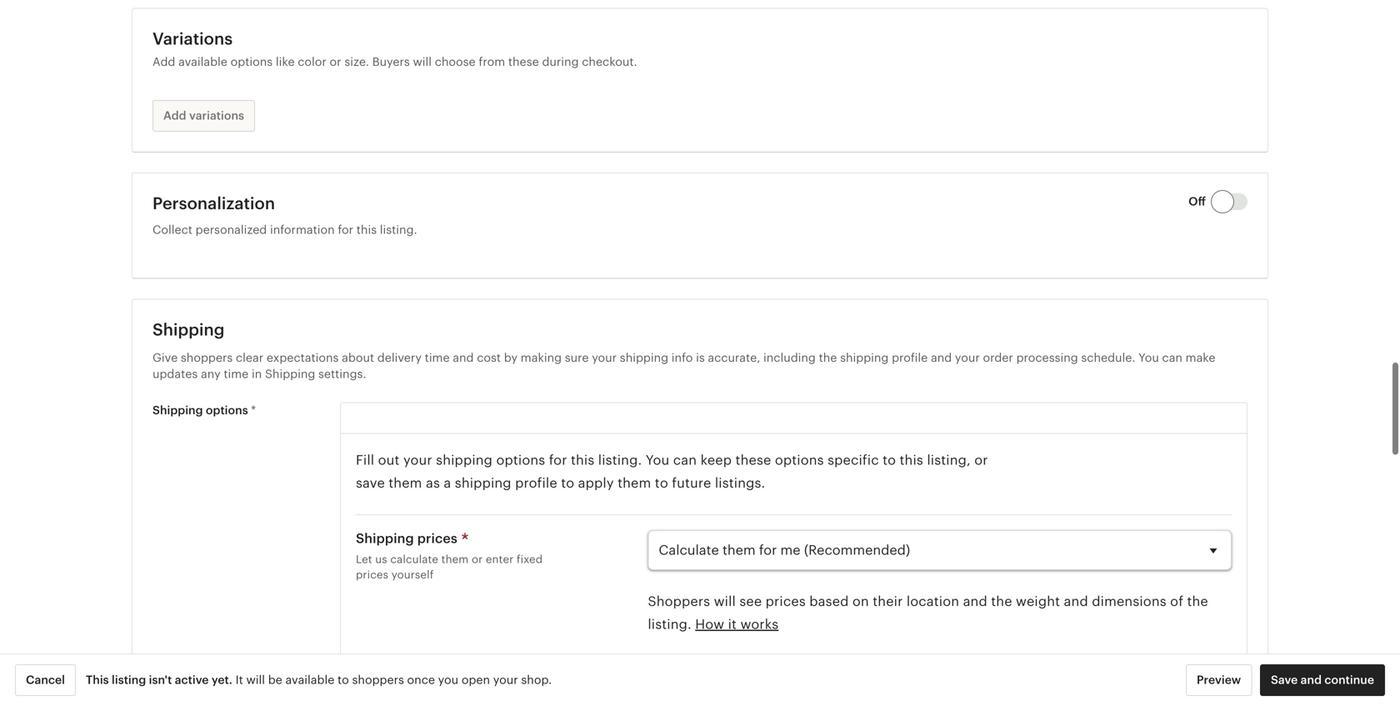 Task type: vqa. For each thing, say whether or not it's contained in the screenshot.
the left seller
no



Task type: locate. For each thing, give the bounding box(es) containing it.
specific
[[828, 453, 879, 468]]

cancel button
[[15, 665, 76, 696]]

info
[[672, 351, 693, 364]]

will right it
[[246, 673, 265, 687]]

1 horizontal spatial these
[[736, 453, 772, 468]]

0 horizontal spatial for
[[338, 223, 354, 236]]

2 vertical spatial prices
[[766, 594, 806, 609]]

updates
[[153, 367, 198, 381]]

add left the variations at the top left of the page
[[163, 109, 186, 122]]

options inside variations add available options like color or size. buyers will choose from these during checkout.
[[231, 55, 273, 68]]

the right of
[[1188, 594, 1209, 609]]

add down 'variations'
[[153, 55, 175, 68]]

isn't
[[149, 673, 172, 687]]

1 horizontal spatial prices
[[418, 531, 458, 546]]

this up apply
[[571, 453, 595, 468]]

including
[[764, 351, 816, 364]]

prices up works
[[766, 594, 806, 609]]

profile inside the fill out your shipping options for this listing. you can keep these options specific to this listing, or save them as a shipping profile to apply them to future listings.
[[515, 476, 558, 491]]

0 vertical spatial you
[[1139, 351, 1160, 364]]

or right listing,
[[975, 453, 989, 468]]

will inside shoppers will see prices based on their location and the weight and dimensions of the listing.
[[714, 594, 736, 609]]

orders
[[440, 679, 474, 691]]

0 vertical spatial add
[[153, 55, 175, 68]]

shipping down updates
[[153, 404, 203, 417]]

1 vertical spatial profile
[[515, 476, 558, 491]]

accurate,
[[708, 351, 761, 364]]

add inside add variations button
[[163, 109, 186, 122]]

these
[[508, 55, 539, 68], [736, 453, 772, 468]]

this left listing,
[[900, 453, 924, 468]]

you right the schedule.
[[1139, 351, 1160, 364]]

will up it
[[714, 594, 736, 609]]

0 vertical spatial time
[[425, 351, 450, 364]]

available down 'variations'
[[178, 55, 228, 68]]

shipping settings .
[[265, 367, 366, 381]]

you inside give shoppers clear expectations about delivery time and cost by making sure your shipping info is accurate, including the shipping profile and your order processing schedule. you can make updates any time in
[[1139, 351, 1160, 364]]

them left as
[[389, 476, 422, 491]]

location
[[907, 594, 960, 609]]

2 vertical spatial listing.
[[648, 617, 692, 632]]

2 horizontal spatial prices
[[766, 594, 806, 609]]

can
[[1163, 351, 1183, 364], [674, 453, 697, 468]]

1 vertical spatial these
[[736, 453, 772, 468]]

collect
[[153, 223, 193, 236]]

1 horizontal spatial listing.
[[598, 453, 642, 468]]

this
[[86, 673, 109, 687]]

1 vertical spatial available
[[286, 673, 335, 687]]

give
[[153, 351, 178, 364]]

shipping up give
[[153, 320, 225, 339]]

listing.
[[380, 223, 417, 236], [598, 453, 642, 468], [648, 617, 692, 632]]

processing
[[1017, 351, 1079, 364]]

0 vertical spatial available
[[178, 55, 228, 68]]

save
[[1271, 673, 1298, 687]]

and
[[453, 351, 474, 364], [931, 351, 952, 364], [963, 594, 988, 609], [1064, 594, 1089, 609], [1301, 673, 1322, 687]]

time right delivery on the left
[[425, 351, 450, 364]]

profile inside give shoppers clear expectations about delivery time and cost by making sure your shipping info is accurate, including the shipping profile and your order processing schedule. you can make updates any time in
[[892, 351, 928, 364]]

cancel
[[26, 673, 65, 687]]

1 vertical spatial listing.
[[598, 453, 642, 468]]

1 horizontal spatial can
[[1163, 351, 1183, 364]]

apply
[[578, 476, 614, 491]]

1 horizontal spatial them
[[442, 553, 469, 566]]

keep
[[701, 453, 732, 468]]

your up as
[[404, 453, 433, 468]]

and left 'order'
[[931, 351, 952, 364]]

time left in
[[224, 367, 249, 381]]

or down the ship
[[475, 694, 487, 706]]

for inside the fill out your shipping options for this listing. you can keep these options specific to this listing, or save them as a shipping profile to apply them to future listings.
[[549, 453, 567, 468]]

how it works
[[696, 617, 779, 632]]

and right save
[[1301, 673, 1322, 687]]

the inside give shoppers clear expectations about delivery time and cost by making sure your shipping info is accurate, including the shipping profile and your order processing schedule. you can make updates any time in
[[819, 351, 837, 364]]

1 horizontal spatial shoppers
[[352, 673, 404, 687]]

this right information on the left top of the page
[[357, 223, 377, 236]]

them right apply
[[618, 476, 652, 491]]

or left enter
[[472, 553, 483, 566]]

let us calculate them or enter fixed prices yourself
[[356, 553, 543, 581]]

available right be
[[286, 673, 335, 687]]

as
[[426, 476, 440, 491]]

your up post
[[414, 679, 437, 691]]

add
[[153, 55, 175, 68], [163, 109, 186, 122]]

prices up let us calculate them or enter fixed prices yourself
[[418, 531, 458, 546]]

your inside the fill out your shipping options for this listing. you can keep these options specific to this listing, or save them as a shipping profile to apply them to future listings.
[[404, 453, 433, 468]]

0 horizontal spatial available
[[178, 55, 228, 68]]

the left post
[[392, 694, 409, 706]]

prices down let
[[356, 568, 389, 581]]

1 horizontal spatial you
[[1139, 351, 1160, 364]]

save
[[356, 476, 385, 491]]

fill
[[356, 453, 375, 468]]

or left size.
[[330, 55, 342, 68]]

how
[[696, 617, 725, 632]]

2 horizontal spatial this
[[900, 453, 924, 468]]

these up the listings.
[[736, 453, 772, 468]]

checkout.
[[582, 55, 638, 68]]

can up future
[[674, 453, 697, 468]]

is
[[696, 351, 705, 364]]

1 horizontal spatial available
[[286, 673, 335, 687]]

0 horizontal spatial prices
[[356, 568, 389, 581]]

or inside variations add available options like color or size. buyers will choose from these during checkout.
[[330, 55, 342, 68]]

shoppers
[[181, 351, 233, 364], [352, 673, 404, 687]]

shipping down expectations
[[265, 367, 315, 381]]

.
[[363, 367, 366, 381]]

shoppers up home,
[[352, 673, 404, 687]]

1 vertical spatial shoppers
[[352, 673, 404, 687]]

0 horizontal spatial shoppers
[[181, 351, 233, 364]]

shoppers up any
[[181, 351, 233, 364]]

0 horizontal spatial you
[[646, 453, 670, 468]]

0 vertical spatial can
[[1163, 351, 1183, 364]]

where
[[356, 679, 390, 691]]

you
[[1139, 351, 1160, 364], [646, 453, 670, 468]]

2 horizontal spatial listing.
[[648, 617, 692, 632]]

any
[[201, 367, 221, 381]]

buyers
[[372, 55, 410, 68]]

0 vertical spatial these
[[508, 55, 539, 68]]

preview button
[[1186, 665, 1253, 696]]

available
[[178, 55, 228, 68], [286, 673, 335, 687]]

0 horizontal spatial profile
[[515, 476, 558, 491]]

will inside variations add available options like color or size. buyers will choose from these during checkout.
[[413, 55, 432, 68]]

them
[[389, 476, 422, 491], [618, 476, 652, 491], [442, 553, 469, 566]]

1 horizontal spatial this
[[571, 453, 595, 468]]

1 vertical spatial you
[[646, 453, 670, 468]]

it
[[236, 673, 243, 687]]

0 horizontal spatial these
[[508, 55, 539, 68]]

the
[[819, 351, 837, 364], [992, 594, 1013, 609], [1188, 594, 1209, 609], [392, 694, 409, 706]]

or inside let us calculate them or enter fixed prices yourself
[[472, 553, 483, 566]]

prices
[[418, 531, 458, 546], [356, 568, 389, 581], [766, 594, 806, 609]]

will inside where will your orders ship from— home, the post office, or anothe
[[393, 679, 411, 691]]

1 vertical spatial for
[[549, 453, 567, 468]]

1 vertical spatial prices
[[356, 568, 389, 581]]

or inside where will your orders ship from— home, the post office, or anothe
[[475, 694, 487, 706]]

in
[[252, 367, 262, 381]]

schedule.
[[1082, 351, 1136, 364]]

1 horizontal spatial profile
[[892, 351, 928, 364]]

0 horizontal spatial can
[[674, 453, 697, 468]]

profile
[[892, 351, 928, 364], [515, 476, 558, 491]]

0 vertical spatial prices
[[418, 531, 458, 546]]

let
[[356, 553, 372, 566]]

shipping right a
[[455, 476, 512, 491]]

from
[[479, 55, 505, 68]]

them right calculate
[[442, 553, 469, 566]]

time
[[425, 351, 450, 364], [224, 367, 249, 381]]

you left keep
[[646, 453, 670, 468]]

office,
[[439, 694, 472, 706]]

preview
[[1197, 673, 1242, 687]]

personalization
[[153, 194, 275, 213]]

will right buyers
[[413, 55, 432, 68]]

0 horizontal spatial listing.
[[380, 223, 417, 236]]

listing
[[112, 673, 146, 687]]

1 vertical spatial can
[[674, 453, 697, 468]]

the left weight
[[992, 594, 1013, 609]]

options
[[231, 55, 273, 68], [206, 404, 248, 417], [496, 453, 546, 468], [775, 453, 824, 468]]

1 vertical spatial time
[[224, 367, 249, 381]]

give shoppers clear expectations about delivery time and cost by making sure your shipping info is accurate, including the shipping profile and your order processing schedule. you can make updates any time in
[[153, 351, 1216, 381]]

or inside the fill out your shipping options for this listing. you can keep these options specific to this listing, or save them as a shipping profile to apply them to future listings.
[[975, 453, 989, 468]]

the right including
[[819, 351, 837, 364]]

to left apply
[[561, 476, 575, 491]]

enter
[[486, 553, 514, 566]]

will right where
[[393, 679, 411, 691]]

these right from at the top left
[[508, 55, 539, 68]]

1 vertical spatial add
[[163, 109, 186, 122]]

from—
[[502, 679, 537, 691]]

can left make
[[1163, 351, 1183, 364]]

1 horizontal spatial for
[[549, 453, 567, 468]]

weight
[[1016, 594, 1061, 609]]

be
[[268, 673, 282, 687]]

shipping up us
[[356, 531, 414, 546]]

1 horizontal spatial time
[[425, 351, 450, 364]]

0 vertical spatial shoppers
[[181, 351, 233, 364]]

post
[[412, 694, 436, 706]]

0 vertical spatial profile
[[892, 351, 928, 364]]

their
[[873, 594, 903, 609]]



Task type: describe. For each thing, give the bounding box(es) containing it.
shipping up a
[[436, 453, 493, 468]]

us
[[375, 553, 388, 566]]

information
[[270, 223, 335, 236]]

add inside variations add available options like color or size. buyers will choose from these during checkout.
[[153, 55, 175, 68]]

ship
[[477, 679, 500, 691]]

by
[[504, 351, 518, 364]]

future
[[672, 476, 712, 491]]

a
[[444, 476, 451, 491]]

0 horizontal spatial time
[[224, 367, 249, 381]]

0 vertical spatial listing.
[[380, 223, 417, 236]]

variations
[[189, 109, 244, 122]]

works
[[741, 617, 779, 632]]

like
[[276, 55, 295, 68]]

2 horizontal spatial them
[[618, 476, 652, 491]]

making
[[521, 351, 562, 364]]

add variations
[[163, 109, 244, 122]]

once
[[407, 673, 435, 687]]

can inside the fill out your shipping options for this listing. you can keep these options specific to this listing, or save them as a shipping profile to apply them to future listings.
[[674, 453, 697, 468]]

your right 'sure'
[[592, 351, 617, 364]]

choose
[[435, 55, 476, 68]]

fill out your shipping options for this listing. you can keep these options specific to this listing, or save them as a shipping profile to apply them to future listings.
[[356, 453, 989, 491]]

can inside give shoppers clear expectations about delivery time and cost by making sure your shipping info is accurate, including the shipping profile and your order processing schedule. you can make updates any time in
[[1163, 351, 1183, 364]]

add variations button
[[153, 100, 255, 132]]

shipping left info
[[620, 351, 669, 364]]

active
[[175, 673, 209, 687]]

sure
[[565, 351, 589, 364]]

yourself
[[392, 568, 434, 581]]

cost
[[477, 351, 501, 364]]

collect personalized information for this listing.
[[153, 223, 417, 236]]

to left where
[[338, 673, 349, 687]]

of
[[1171, 594, 1184, 609]]

based
[[810, 594, 849, 609]]

shipping for shipping prices
[[356, 531, 414, 546]]

it
[[728, 617, 737, 632]]

order
[[983, 351, 1014, 364]]

and right location
[[963, 594, 988, 609]]

shipping for shipping settings .
[[265, 367, 315, 381]]

and inside button
[[1301, 673, 1322, 687]]

off
[[1189, 195, 1206, 208]]

to right specific
[[883, 453, 896, 468]]

out
[[378, 453, 400, 468]]

0 horizontal spatial them
[[389, 476, 422, 491]]

these inside the fill out your shipping options for this listing. you can keep these options specific to this listing, or save them as a shipping profile to apply them to future listings.
[[736, 453, 772, 468]]

during
[[542, 55, 579, 68]]

see
[[740, 594, 762, 609]]

make
[[1186, 351, 1216, 364]]

listing,
[[927, 453, 971, 468]]

them inside let us calculate them or enter fixed prices yourself
[[442, 553, 469, 566]]

Origin ZIP code text field
[[648, 656, 843, 696]]

to left future
[[655, 476, 669, 491]]

listing. inside the fill out your shipping options for this listing. you can keep these options specific to this listing, or save them as a shipping profile to apply them to future listings.
[[598, 453, 642, 468]]

shipping for shipping options *
[[153, 404, 203, 417]]

prices inside let us calculate them or enter fixed prices yourself
[[356, 568, 389, 581]]

where will your orders ship from— home, the post office, or anothe
[[356, 679, 537, 706]]

shipping for shipping
[[153, 320, 225, 339]]

how it works link
[[696, 617, 779, 632]]

listing. inside shoppers will see prices based on their location and the weight and dimensions of the listing.
[[648, 617, 692, 632]]

0 vertical spatial for
[[338, 223, 354, 236]]

open
[[462, 673, 490, 687]]

calculate
[[390, 553, 439, 566]]

home,
[[356, 694, 389, 706]]

your right open
[[493, 673, 518, 687]]

you inside the fill out your shipping options for this listing. you can keep these options specific to this listing, or save them as a shipping profile to apply them to future listings.
[[646, 453, 670, 468]]

delivery
[[378, 351, 422, 364]]

the inside where will your orders ship from— home, the post office, or anothe
[[392, 694, 409, 706]]

fixed
[[517, 553, 543, 566]]

size.
[[345, 55, 369, 68]]

shoppers
[[648, 594, 711, 609]]

about
[[342, 351, 374, 364]]

continue
[[1325, 673, 1375, 687]]

shoppers inside give shoppers clear expectations about delivery time and cost by making sure your shipping info is accurate, including the shipping profile and your order processing schedule. you can make updates any time in
[[181, 351, 233, 364]]

settings
[[319, 367, 363, 381]]

clear
[[236, 351, 264, 364]]

shipping prices
[[356, 531, 458, 546]]

*
[[251, 404, 256, 417]]

variations add available options like color or size. buyers will choose from these during checkout.
[[153, 29, 638, 68]]

prices inside shoppers will see prices based on their location and the weight and dimensions of the listing.
[[766, 594, 806, 609]]

expectations
[[267, 351, 339, 364]]

shipping options *
[[153, 404, 256, 417]]

variations
[[153, 29, 233, 48]]

this listing isn't active yet. it will be available to shoppers once you open your shop.
[[86, 673, 552, 687]]

these inside variations add available options like color or size. buyers will choose from these during checkout.
[[508, 55, 539, 68]]

your left 'order'
[[955, 351, 980, 364]]

and left cost at the left of the page
[[453, 351, 474, 364]]

yet.
[[212, 673, 233, 687]]

you
[[438, 673, 459, 687]]

on
[[853, 594, 870, 609]]

shipping right including
[[841, 351, 889, 364]]

listings.
[[715, 476, 766, 491]]

color
[[298, 55, 327, 68]]

dimensions
[[1092, 594, 1167, 609]]

0 horizontal spatial this
[[357, 223, 377, 236]]

personalized
[[196, 223, 267, 236]]

save and continue
[[1271, 673, 1375, 687]]

and right weight
[[1064, 594, 1089, 609]]

your inside where will your orders ship from— home, the post office, or anothe
[[414, 679, 437, 691]]

available inside variations add available options like color or size. buyers will choose from these during checkout.
[[178, 55, 228, 68]]

shoppers will see prices based on their location and the weight and dimensions of the listing.
[[648, 594, 1209, 632]]



